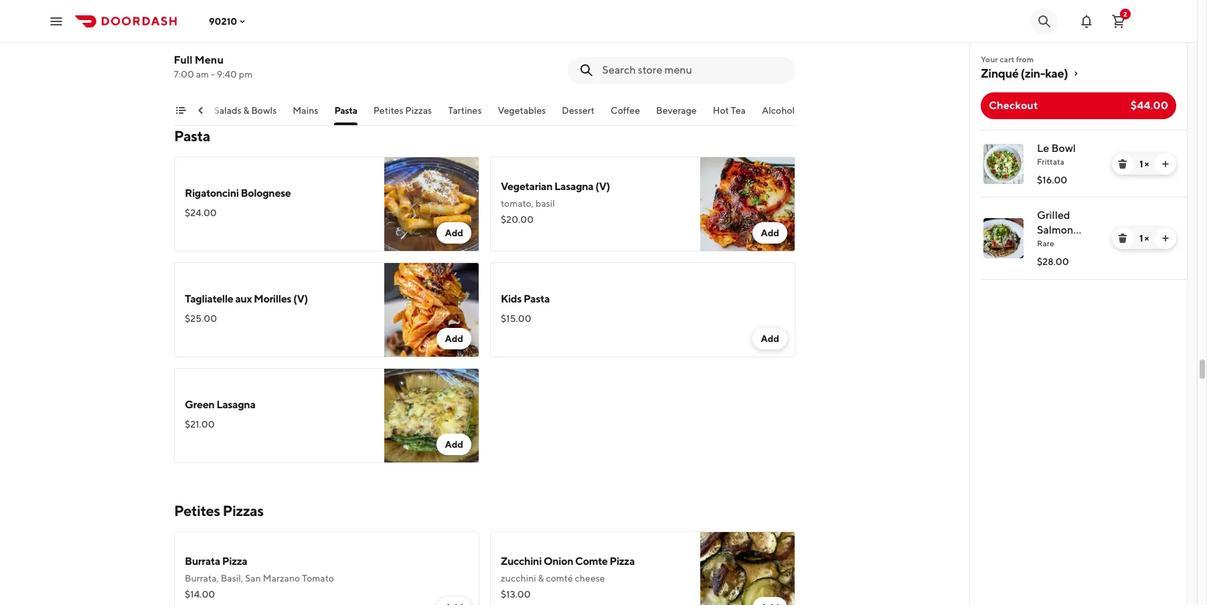Task type: locate. For each thing, give the bounding box(es) containing it.
2 button
[[1106, 8, 1133, 34]]

1 horizontal spatial petites pizzas
[[374, 105, 432, 116]]

2 items, open order cart image
[[1111, 13, 1127, 29]]

2 remove item from cart image from the top
[[1118, 233, 1129, 244]]

and inside quiche lorraine with mixed lettuces and fries $17.00
[[270, 35, 286, 46]]

san
[[245, 573, 261, 584]]

zucchini
[[501, 573, 536, 584]]

mixed right the vegetables-
[[606, 28, 632, 39]]

with inside quiche lorraine with mixed lettuces and fries $17.00
[[185, 35, 203, 46]]

salmon
[[1037, 224, 1074, 236]]

tea
[[731, 105, 746, 116]]

and left fries
[[270, 35, 286, 46]]

× left add one to cart image
[[1145, 159, 1149, 169]]

0 vertical spatial (v)
[[596, 180, 610, 193]]

mixed inside roasted vegetables-with mixed lettuces and fries.
[[606, 28, 632, 39]]

0 vertical spatial petites pizzas
[[374, 105, 432, 116]]

and inside roasted vegetables-with mixed lettuces and fries.
[[670, 28, 687, 39]]

vegetarian lasagna (v) image
[[701, 157, 796, 252]]

$20.00
[[501, 214, 534, 225]]

zinqué
[[981, 66, 1019, 80]]

your cart from
[[981, 54, 1034, 64]]

show menu categories image
[[175, 105, 186, 116]]

× for grilled salmon plate (gf)
[[1145, 233, 1149, 244]]

0 horizontal spatial pizza
[[222, 555, 247, 568]]

beverage
[[657, 105, 697, 116]]

le bowl frittata
[[1037, 142, 1076, 167]]

petites inside button
[[374, 105, 404, 116]]

add
[[445, 228, 463, 238], [761, 228, 780, 238], [445, 334, 463, 344], [761, 334, 780, 344], [445, 439, 463, 450]]

1 horizontal spatial lettuces
[[634, 28, 669, 39]]

pizza up 'basil,' at bottom
[[222, 555, 247, 568]]

1 vertical spatial ×
[[1145, 233, 1149, 244]]

bolognese
[[241, 187, 291, 200]]

$17.00
[[185, 51, 214, 62]]

1 × from the top
[[1145, 159, 1149, 169]]

rigatoncini bolognese
[[185, 187, 291, 200]]

pizza inside zucchini onion comte pizza zucchini & comté cheese $13.00
[[610, 555, 635, 568]]

cheese
[[575, 573, 605, 584]]

vegetables
[[498, 105, 546, 116]]

1 horizontal spatial with
[[586, 28, 604, 39]]

1 vertical spatial lasagna
[[216, 399, 256, 411]]

salads
[[214, 105, 242, 116]]

$15.00
[[501, 313, 532, 324]]

0 horizontal spatial lasagna
[[216, 399, 256, 411]]

2 vertical spatial pasta
[[524, 293, 550, 305]]

frittata
[[1037, 157, 1065, 167]]

quiche lorraine with mixed lettuces and fries $17.00
[[185, 17, 306, 62]]

burrata,
[[185, 573, 219, 584]]

& inside button
[[244, 105, 250, 116]]

add for tagliatelle aux morilles (v)
[[445, 334, 463, 344]]

with
[[586, 28, 604, 39], [185, 35, 203, 46]]

petites pizzas up the burrata
[[174, 502, 264, 520]]

2 1 × from the top
[[1140, 233, 1149, 244]]

1 vertical spatial pasta
[[174, 127, 210, 145]]

lettuces down lorraine
[[233, 35, 268, 46]]

and
[[670, 28, 687, 39], [270, 35, 286, 46]]

(v) inside vegetarian lasagna (v) tomato, basil $20.00
[[596, 180, 610, 193]]

vegetables button
[[498, 104, 546, 125]]

dessert button
[[562, 104, 595, 125]]

1 vertical spatial remove item from cart image
[[1118, 233, 1129, 244]]

lettuces inside quiche lorraine with mixed lettuces and fries $17.00
[[233, 35, 268, 46]]

0 horizontal spatial &
[[244, 105, 250, 116]]

& left comté at the bottom left of the page
[[538, 573, 544, 584]]

&
[[244, 105, 250, 116], [538, 573, 544, 584]]

0 vertical spatial pizzas
[[406, 105, 432, 116]]

zinqué (zin-kae)
[[981, 66, 1068, 80]]

0 horizontal spatial petites pizzas
[[174, 502, 264, 520]]

grilled salmon plate (gf) image
[[984, 218, 1024, 259]]

1 horizontal spatial (v)
[[596, 180, 610, 193]]

pizza right comte
[[610, 555, 635, 568]]

pizza inside burrata pizza burrata, basil, san marzano tomato $14.00
[[222, 555, 247, 568]]

1 remove item from cart image from the top
[[1118, 159, 1129, 169]]

alcohol
[[762, 105, 795, 116]]

1 vertical spatial 1
[[1140, 233, 1143, 244]]

lasagna up basil
[[555, 180, 594, 193]]

full menu 7:00 am - 9:40 pm
[[174, 54, 253, 80]]

0 vertical spatial remove item from cart image
[[1118, 159, 1129, 169]]

1 ×
[[1140, 159, 1149, 169], [1140, 233, 1149, 244]]

zucchini
[[501, 555, 542, 568]]

$21.00
[[185, 419, 215, 430]]

0 horizontal spatial pizzas
[[223, 502, 264, 520]]

list containing le bowl
[[970, 130, 1187, 280]]

(v)
[[596, 180, 610, 193], [293, 293, 308, 305]]

mixed down 90210
[[205, 35, 231, 46]]

pasta
[[335, 105, 358, 116], [174, 127, 210, 145], [524, 293, 550, 305]]

0 horizontal spatial lettuces
[[233, 35, 268, 46]]

1 × left add one to cart icon
[[1140, 233, 1149, 244]]

pizzas
[[406, 105, 432, 116], [223, 502, 264, 520]]

add one to cart image
[[1161, 233, 1171, 244]]

1 1 × from the top
[[1140, 159, 1149, 169]]

green lasagna image
[[384, 368, 480, 463]]

0 horizontal spatial with
[[185, 35, 203, 46]]

remove item from cart image left add one to cart image
[[1118, 159, 1129, 169]]

× left add one to cart icon
[[1145, 233, 1149, 244]]

zucchini onion comte pizza image
[[701, 532, 796, 605]]

1 horizontal spatial and
[[670, 28, 687, 39]]

2 1 from the top
[[1140, 233, 1143, 244]]

& left bowls
[[244, 105, 250, 116]]

1 for grilled salmon plate (gf)
[[1140, 233, 1143, 244]]

1 vertical spatial 1 ×
[[1140, 233, 1149, 244]]

menu
[[195, 54, 224, 66]]

lasagna inside vegetarian lasagna (v) tomato, basil $20.00
[[555, 180, 594, 193]]

9:40
[[217, 69, 237, 80]]

and up item search search box
[[670, 28, 687, 39]]

2 pizza from the left
[[610, 555, 635, 568]]

tartines
[[448, 105, 482, 116]]

1 × left add one to cart image
[[1140, 159, 1149, 169]]

vegetarian
[[501, 180, 553, 193]]

$13.00
[[501, 589, 531, 600]]

marzano
[[263, 573, 300, 584]]

1 horizontal spatial petites
[[374, 105, 404, 116]]

0 vertical spatial 1 ×
[[1140, 159, 1149, 169]]

2 horizontal spatial pasta
[[524, 293, 550, 305]]

1 vertical spatial pizzas
[[223, 502, 264, 520]]

0 vertical spatial pasta
[[335, 105, 358, 116]]

petites
[[374, 105, 404, 116], [174, 502, 220, 520]]

tagliatelle aux morilles (v) image
[[384, 263, 480, 358]]

and for lorraine
[[270, 35, 286, 46]]

list
[[970, 130, 1187, 280]]

× for le bowl
[[1145, 159, 1149, 169]]

lettuces for lorraine
[[233, 35, 268, 46]]

remove item from cart image left add one to cart icon
[[1118, 233, 1129, 244]]

1 pizza from the left
[[222, 555, 247, 568]]

comte
[[575, 555, 608, 568]]

0 vertical spatial 1
[[1140, 159, 1143, 169]]

add button for green lasagna
[[437, 434, 472, 455]]

coffee button
[[611, 104, 641, 125]]

1 left add one to cart icon
[[1140, 233, 1143, 244]]

0 horizontal spatial pasta
[[174, 127, 210, 145]]

1 left add one to cart image
[[1140, 159, 1143, 169]]

×
[[1145, 159, 1149, 169], [1145, 233, 1149, 244]]

lettuces
[[634, 28, 669, 39], [233, 35, 268, 46]]

1 vertical spatial &
[[538, 573, 544, 584]]

remove item from cart image
[[1118, 159, 1129, 169], [1118, 233, 1129, 244]]

your
[[981, 54, 998, 64]]

pasta right the mains at the left of page
[[335, 105, 358, 116]]

0 vertical spatial petites
[[374, 105, 404, 116]]

1 horizontal spatial &
[[538, 573, 544, 584]]

0 vertical spatial lasagna
[[555, 180, 594, 193]]

1 × for grilled salmon plate (gf)
[[1140, 233, 1149, 244]]

lasagna right green
[[216, 399, 256, 411]]

0 horizontal spatial mixed
[[205, 35, 231, 46]]

1 for le bowl
[[1140, 159, 1143, 169]]

1 1 from the top
[[1140, 159, 1143, 169]]

0 vertical spatial ×
[[1145, 159, 1149, 169]]

cart
[[1000, 54, 1015, 64]]

petites pizzas
[[374, 105, 432, 116], [174, 502, 264, 520]]

pasta right kids
[[524, 293, 550, 305]]

lettuces for vegetables-
[[634, 28, 669, 39]]

hot
[[713, 105, 730, 116]]

mixed inside quiche lorraine with mixed lettuces and fries $17.00
[[205, 35, 231, 46]]

1 horizontal spatial pizza
[[610, 555, 635, 568]]

from
[[1017, 54, 1034, 64]]

rigatoncini
[[185, 187, 239, 200]]

with inside roasted vegetables-with mixed lettuces and fries.
[[586, 28, 604, 39]]

2 × from the top
[[1145, 233, 1149, 244]]

(gf)
[[1065, 238, 1088, 251]]

add button
[[437, 222, 472, 244], [753, 222, 788, 244], [437, 328, 472, 350], [753, 328, 788, 350], [437, 434, 472, 455]]

1 horizontal spatial mixed
[[606, 28, 632, 39]]

1 horizontal spatial pizzas
[[406, 105, 432, 116]]

petites pizzas left 'tartines' in the top left of the page
[[374, 105, 432, 116]]

lettuces inside roasted vegetables-with mixed lettuces and fries.
[[634, 28, 669, 39]]

add button for tagliatelle aux morilles (v)
[[437, 328, 472, 350]]

0 vertical spatial &
[[244, 105, 250, 116]]

pasta down scroll menu navigation left icon
[[174, 127, 210, 145]]

1 vertical spatial (v)
[[293, 293, 308, 305]]

1 horizontal spatial lasagna
[[555, 180, 594, 193]]

ratatouille quiche (v) image
[[701, 0, 796, 88]]

mixed
[[606, 28, 632, 39], [205, 35, 231, 46]]

vegetables-
[[535, 28, 586, 39]]

lettuces up item search search box
[[634, 28, 669, 39]]

Item Search search field
[[603, 63, 785, 78]]

0 horizontal spatial and
[[270, 35, 286, 46]]

1 horizontal spatial pasta
[[335, 105, 358, 116]]

1 vertical spatial petites
[[174, 502, 220, 520]]

comté
[[546, 573, 573, 584]]

0 horizontal spatial petites
[[174, 502, 220, 520]]



Task type: vqa. For each thing, say whether or not it's contained in the screenshot.
PIZZA
yes



Task type: describe. For each thing, give the bounding box(es) containing it.
tagliatelle aux morilles (v)
[[185, 293, 308, 305]]

tomato
[[302, 573, 334, 584]]

1 × for le bowl
[[1140, 159, 1149, 169]]

0 horizontal spatial (v)
[[293, 293, 308, 305]]

zucchini onion comte pizza zucchini & comté cheese $13.00
[[501, 555, 635, 600]]

le bowl image
[[984, 144, 1024, 184]]

pizzas inside button
[[406, 105, 432, 116]]

add for green lasagna
[[445, 439, 463, 450]]

kids
[[501, 293, 522, 305]]

alcohol button
[[762, 104, 795, 125]]

-
[[211, 69, 215, 80]]

grilled salmon plate (gf)
[[1037, 209, 1088, 251]]

quiche
[[185, 17, 220, 29]]

$24.00
[[185, 208, 217, 218]]

basil,
[[221, 573, 243, 584]]

vegetarian lasagna (v) tomato, basil $20.00
[[501, 180, 610, 225]]

rigatoncini bolognese image
[[384, 157, 480, 252]]

hot tea
[[713, 105, 746, 116]]

le
[[1037, 142, 1050, 155]]

roasted
[[501, 28, 533, 39]]

hot tea button
[[713, 104, 746, 125]]

open menu image
[[48, 13, 64, 29]]

7:00
[[174, 69, 195, 80]]

green lasagna
[[185, 399, 256, 411]]

$28.00
[[1037, 257, 1069, 267]]

(zin-
[[1021, 66, 1046, 80]]

add for rigatoncini bolognese
[[445, 228, 463, 238]]

2
[[1124, 10, 1128, 18]]

mixed for vegetables-
[[606, 28, 632, 39]]

grilled
[[1037, 209, 1071, 222]]

burrata
[[185, 555, 220, 568]]

$14.00
[[185, 589, 215, 600]]

onion
[[544, 555, 574, 568]]

bowls
[[252, 105, 277, 116]]

lorraine
[[222, 17, 261, 29]]

morilles
[[254, 293, 291, 305]]

rare
[[1037, 238, 1055, 248]]

am
[[196, 69, 209, 80]]

tagliatelle
[[185, 293, 233, 305]]

fries
[[288, 35, 306, 46]]

burrata pizza burrata, basil, san marzano tomato $14.00
[[185, 555, 334, 600]]

salads & bowls button
[[214, 104, 277, 125]]

$44.00
[[1131, 99, 1169, 112]]

kae)
[[1045, 66, 1068, 80]]

kids pasta
[[501, 293, 550, 305]]

$25.00
[[185, 313, 217, 324]]

plate
[[1037, 238, 1063, 251]]

remove item from cart image for grilled salmon plate (gf)
[[1118, 233, 1129, 244]]

notification bell image
[[1079, 13, 1095, 29]]

quiche lorraine image
[[384, 0, 480, 88]]

mains button
[[293, 104, 319, 125]]

scroll menu navigation left image
[[196, 105, 206, 116]]

90210
[[209, 16, 237, 26]]

tartines button
[[448, 104, 482, 125]]

fries.
[[501, 42, 521, 52]]

beverage button
[[657, 104, 697, 125]]

1 vertical spatial petites pizzas
[[174, 502, 264, 520]]

lasagna for vegetarian
[[555, 180, 594, 193]]

checkout
[[989, 99, 1038, 112]]

bowl
[[1052, 142, 1076, 155]]

90210 button
[[209, 16, 248, 26]]

lasagna for green
[[216, 399, 256, 411]]

pm
[[239, 69, 253, 80]]

salads & bowls
[[214, 105, 277, 116]]

green
[[185, 399, 215, 411]]

with for lorraine
[[185, 35, 203, 46]]

mains
[[293, 105, 319, 116]]

$16.00
[[1037, 175, 1068, 186]]

add one to cart image
[[1161, 159, 1171, 169]]

remove item from cart image for le bowl
[[1118, 159, 1129, 169]]

basil
[[536, 198, 555, 209]]

mixed for lorraine
[[205, 35, 231, 46]]

zinqué (zin-kae) link
[[981, 66, 1177, 82]]

roasted vegetables-with mixed lettuces and fries.
[[501, 28, 687, 52]]

tomato,
[[501, 198, 534, 209]]

add button for rigatoncini bolognese
[[437, 222, 472, 244]]

& inside zucchini onion comte pizza zucchini & comté cheese $13.00
[[538, 573, 544, 584]]

coffee
[[611, 105, 641, 116]]

petites pizzas button
[[374, 104, 432, 125]]

full
[[174, 54, 193, 66]]

and for vegetables-
[[670, 28, 687, 39]]

with for vegetables-
[[586, 28, 604, 39]]

dessert
[[562, 105, 595, 116]]



